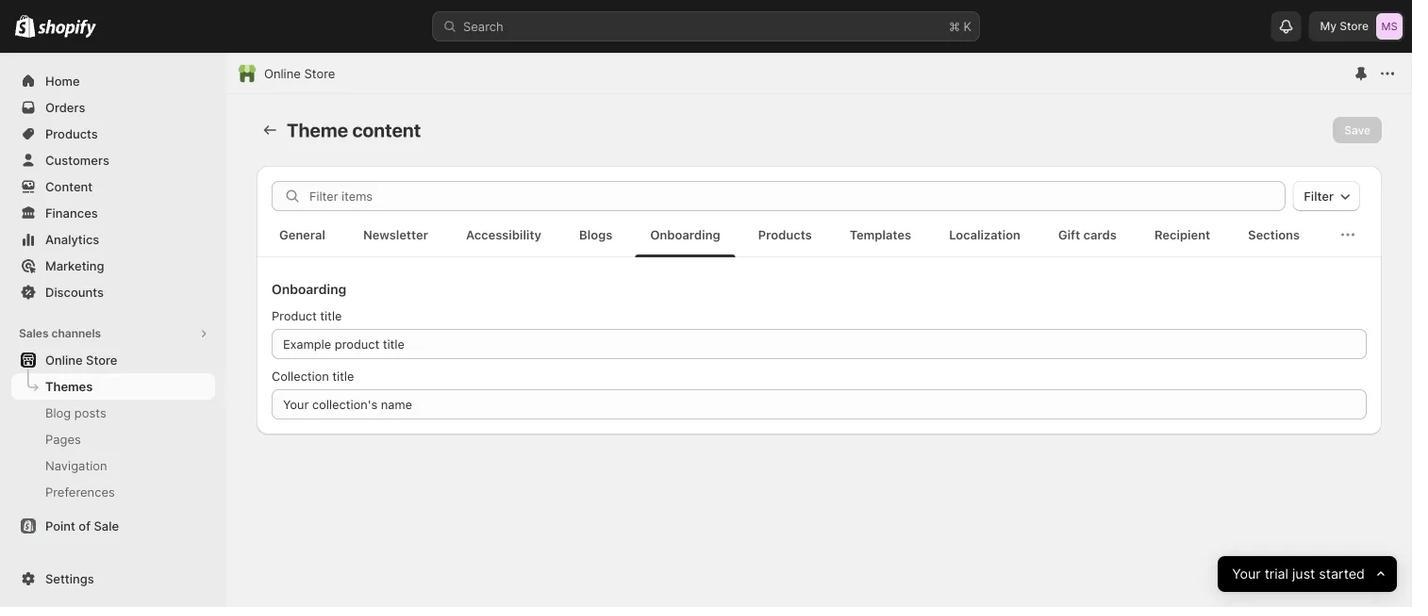 Task type: locate. For each thing, give the bounding box(es) containing it.
store right online store image
[[304, 66, 335, 81]]

online
[[264, 66, 301, 81], [45, 353, 83, 368]]

online store link down channels
[[11, 347, 215, 374]]

online down sales channels
[[45, 353, 83, 368]]

0 horizontal spatial online store link
[[11, 347, 215, 374]]

k
[[964, 19, 972, 34]]

your trial just started button
[[1218, 557, 1398, 593]]

your
[[1233, 567, 1261, 583]]

preferences
[[45, 485, 115, 500]]

1 vertical spatial online store link
[[11, 347, 215, 374]]

my
[[1321, 19, 1337, 33]]

0 vertical spatial online
[[264, 66, 301, 81]]

marketing
[[45, 259, 104, 273]]

discounts
[[45, 285, 104, 300]]

preferences link
[[11, 479, 215, 506]]

marketing link
[[11, 253, 215, 279]]

add apps button
[[11, 581, 215, 608]]

of
[[79, 519, 91, 534]]

posts
[[74, 406, 106, 420]]

blog posts
[[45, 406, 106, 420]]

apps
[[19, 561, 47, 575]]

1 horizontal spatial store
[[304, 66, 335, 81]]

blog
[[45, 406, 71, 420]]

online store
[[264, 66, 335, 81], [45, 353, 117, 368]]

point of sale button
[[0, 513, 226, 540]]

point
[[45, 519, 75, 534]]

0 vertical spatial online store
[[264, 66, 335, 81]]

1 horizontal spatial online store link
[[264, 64, 335, 83]]

analytics
[[45, 232, 99, 247]]

themes link
[[11, 374, 215, 400]]

store right my
[[1340, 19, 1369, 33]]

store down sales channels button
[[86, 353, 117, 368]]

1 horizontal spatial online
[[264, 66, 301, 81]]

⌘
[[949, 19, 961, 34]]

my store
[[1321, 19, 1369, 33]]

discounts link
[[11, 279, 215, 306]]

sales channels
[[19, 327, 101, 341]]

0 vertical spatial online store link
[[264, 64, 335, 83]]

1 horizontal spatial online store
[[264, 66, 335, 81]]

online store link right online store image
[[264, 64, 335, 83]]

home link
[[11, 68, 215, 94]]

add
[[45, 587, 69, 602]]

2 horizontal spatial store
[[1340, 19, 1369, 33]]

orders
[[45, 100, 85, 115]]

online store link
[[264, 64, 335, 83], [11, 347, 215, 374]]

settings
[[45, 572, 94, 587]]

online store right online store image
[[264, 66, 335, 81]]

content
[[45, 179, 93, 194]]

settings link
[[11, 566, 215, 593]]

0 horizontal spatial store
[[86, 353, 117, 368]]

online right online store image
[[264, 66, 301, 81]]

⌘ k
[[949, 19, 972, 34]]

navigation
[[45, 459, 107, 473]]

0 horizontal spatial online store
[[45, 353, 117, 368]]

apps button
[[11, 555, 215, 581]]

point of sale link
[[11, 513, 215, 540]]

started
[[1319, 567, 1365, 583]]

sales
[[19, 327, 49, 341]]

1 vertical spatial online store
[[45, 353, 117, 368]]

online store down channels
[[45, 353, 117, 368]]

just
[[1293, 567, 1316, 583]]

1 vertical spatial online
[[45, 353, 83, 368]]

customers link
[[11, 147, 215, 174]]

themes
[[45, 379, 93, 394]]

store
[[1340, 19, 1369, 33], [304, 66, 335, 81], [86, 353, 117, 368]]

your trial just started
[[1233, 567, 1365, 583]]

products link
[[11, 121, 215, 147]]

content link
[[11, 174, 215, 200]]

add apps
[[45, 587, 101, 602]]



Task type: vqa. For each thing, say whether or not it's contained in the screenshot.
orders at the top of page
yes



Task type: describe. For each thing, give the bounding box(es) containing it.
sales channels button
[[11, 321, 215, 347]]

0 horizontal spatial online
[[45, 353, 83, 368]]

search
[[463, 19, 504, 34]]

products
[[45, 126, 98, 141]]

blog posts link
[[11, 400, 215, 427]]

1 vertical spatial store
[[304, 66, 335, 81]]

apps
[[72, 587, 101, 602]]

my store image
[[1377, 13, 1403, 40]]

finances link
[[11, 200, 215, 226]]

customers
[[45, 153, 109, 168]]

online store image
[[238, 64, 257, 83]]

shopify image
[[15, 15, 35, 38]]

home
[[45, 74, 80, 88]]

point of sale
[[45, 519, 119, 534]]

analytics link
[[11, 226, 215, 253]]

pages link
[[11, 427, 215, 453]]

finances
[[45, 206, 98, 220]]

orders link
[[11, 94, 215, 121]]

navigation link
[[11, 453, 215, 479]]

sale
[[94, 519, 119, 534]]

channels
[[51, 327, 101, 341]]

pages
[[45, 432, 81, 447]]

0 vertical spatial store
[[1340, 19, 1369, 33]]

2 vertical spatial store
[[86, 353, 117, 368]]

shopify image
[[38, 19, 96, 38]]

trial
[[1265, 567, 1289, 583]]



